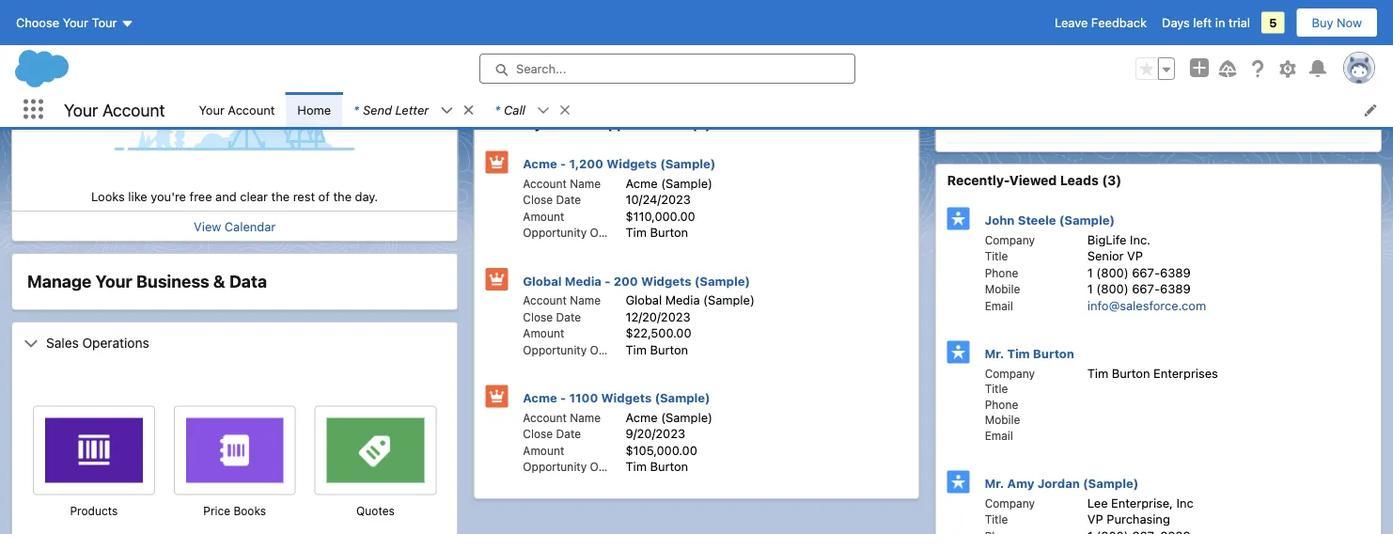 Task type: locate. For each thing, give the bounding box(es) containing it.
3 opportunity owner tim burton from the top
[[523, 459, 689, 474]]

title down mr. tim burton
[[985, 382, 1009, 395]]

2 vertical spatial 6389
[[1161, 282, 1191, 296]]

lee enterprise, inc
[[1088, 496, 1194, 510]]

2 close date from the top
[[523, 310, 581, 324]]

text default image right call
[[537, 104, 550, 117]]

(3) for recently-viewed opportunities (3)
[[692, 116, 712, 132]]

choose
[[16, 16, 59, 30]]

2 vertical spatial acme (sample)
[[626, 410, 713, 424]]

1 * from the left
[[354, 103, 359, 117]]

1 vertical spatial acme (sample)
[[626, 176, 713, 190]]

0 vertical spatial recently-
[[486, 116, 548, 132]]

1 1 (800) 667-6389 from the top
[[1088, 265, 1191, 279]]

1 close date from the top
[[523, 193, 581, 206]]

data
[[229, 271, 267, 292]]

3 opportunity from the top
[[523, 460, 587, 474]]

3 owner from the top
[[590, 460, 625, 474]]

2 vertical spatial 667-
[[1133, 282, 1161, 296]]

sales operations button
[[12, 323, 457, 362]]

0 horizontal spatial vp
[[1088, 512, 1104, 526]]

info@salesforce.com link down feedback
[[1080, 58, 1199, 72]]

mobile up amy
[[985, 413, 1021, 427]]

0 vertical spatial mr.
[[985, 347, 1005, 361]]

0 vertical spatial 1 (800) 667-6389
[[1088, 265, 1191, 279]]

the right of
[[333, 189, 352, 203]]

senior vp
[[1088, 249, 1144, 263]]

text default image
[[462, 103, 475, 117], [440, 104, 454, 117], [24, 336, 39, 351]]

1 vertical spatial owner
[[590, 343, 625, 356]]

0 vertical spatial media
[[565, 274, 602, 288]]

the left rest
[[271, 189, 290, 203]]

12/20/2023
[[626, 309, 691, 324]]

opportunity owner tim burton for $110,000.00
[[523, 225, 689, 239]]

2 name from the top
[[570, 294, 601, 307]]

2 amount from the top
[[523, 327, 565, 340]]

1 owner from the top
[[590, 226, 625, 239]]

1 vertical spatial opportunity owner tim burton
[[523, 342, 689, 356]]

1 horizontal spatial media
[[666, 293, 700, 307]]

3 name from the top
[[570, 411, 601, 424]]

quotes button
[[315, 503, 437, 520]]

list containing your account
[[188, 92, 1394, 127]]

name:
[[549, 30, 586, 44]]

1 amount from the top
[[523, 210, 565, 223]]

vp down lee
[[1088, 512, 1104, 526]]

info@salesforce.com 1 (800) 667-6389
[[1080, 58, 1199, 87]]

email up mr. tim burton
[[985, 299, 1014, 312]]

$105,000.00
[[618, 44, 689, 58], [626, 443, 698, 457]]

source:
[[992, 115, 1035, 129]]

0 horizontal spatial text default image
[[537, 104, 550, 117]]

list item
[[342, 92, 484, 127], [484, 92, 580, 127]]

mobile
[[985, 283, 1021, 296], [985, 413, 1021, 427]]

2 account name from the top
[[523, 294, 601, 307]]

amount for acme - 1,200 widgets (sample)
[[523, 210, 565, 223]]

leads
[[1061, 173, 1099, 188]]

1 vertical spatial info@salesforce.com link
[[1088, 298, 1207, 312]]

1 vertical spatial name
[[570, 294, 601, 307]]

buy
[[1313, 16, 1334, 30]]

account
[[499, 30, 546, 44], [102, 99, 165, 120], [228, 103, 275, 117], [523, 177, 567, 190], [523, 294, 567, 307], [523, 411, 567, 424]]

acme up 10/24/2023
[[626, 176, 658, 190]]

0 vertical spatial company
[[985, 233, 1036, 246]]

owner up acme - 1100 widgets (sample)
[[590, 343, 625, 356]]

close date
[[523, 193, 581, 206], [523, 310, 581, 324], [523, 427, 581, 441]]

2 mobile from the top
[[985, 413, 1021, 427]]

group
[[1136, 57, 1176, 80]]

1 vertical spatial vp
[[1088, 512, 1104, 526]]

6389 for phone
[[1161, 265, 1191, 279]]

- left 200
[[605, 274, 611, 288]]

acme (sample) up 9/20/2023
[[626, 410, 713, 424]]

2 vertical spatial amount
[[523, 444, 565, 457]]

-
[[561, 157, 566, 171], [605, 274, 611, 288], [561, 391, 566, 405]]

recently- up john
[[948, 173, 1010, 188]]

1 vertical spatial date
[[556, 310, 581, 324]]

1 (800) 667-6389
[[1088, 265, 1191, 279], [1088, 282, 1191, 296]]

0 vertical spatial opportunity
[[523, 226, 587, 239]]

0 vertical spatial widgets
[[607, 157, 657, 171]]

(sample)
[[653, 30, 705, 44], [1049, 35, 1116, 53], [660, 157, 716, 171], [661, 176, 713, 190], [1060, 213, 1115, 227], [695, 274, 751, 288], [704, 293, 755, 307], [655, 391, 711, 405], [661, 410, 713, 424], [1084, 476, 1139, 490]]

info@salesforce.com link down senior vp
[[1088, 298, 1207, 312]]

date
[[556, 193, 581, 206], [556, 310, 581, 324], [556, 427, 581, 441]]

text default image down date:
[[559, 103, 572, 117]]

667- for mobile
[[1133, 282, 1161, 296]]

viewed up steele
[[1010, 173, 1058, 188]]

3 company from the top
[[985, 497, 1036, 510]]

2 vertical spatial account name
[[523, 411, 601, 424]]

media
[[565, 274, 602, 288], [666, 293, 700, 307]]

text default image inside sales operations dropdown button
[[24, 336, 39, 351]]

widgets right 1100
[[602, 391, 652, 405]]

viewed
[[548, 116, 595, 132], [1010, 173, 1058, 188]]

account name down 1100
[[523, 411, 601, 424]]

1 vertical spatial 1 (800) 667-6389
[[1088, 282, 1191, 296]]

global down the global media - 200 widgets (sample)
[[626, 293, 662, 307]]

company
[[985, 233, 1036, 246], [985, 367, 1036, 380], [985, 497, 1036, 510]]

close date up 1100
[[523, 310, 581, 324]]

0 vertical spatial amount
[[523, 210, 565, 223]]

(3)
[[692, 116, 712, 132], [1103, 173, 1122, 188]]

0 vertical spatial 667-
[[1124, 72, 1152, 87]]

667- up advertisement
[[1124, 72, 1152, 87]]

2 1 (800) 667-6389 from the top
[[1088, 282, 1191, 296]]

1 horizontal spatial global
[[626, 293, 662, 307]]

- left 1100
[[561, 391, 566, 405]]

2 owner from the top
[[590, 343, 625, 356]]

(3) right opportunities
[[692, 116, 712, 132]]

tim down 9/20/2023
[[626, 459, 647, 474]]

1 list item from the left
[[342, 92, 484, 127]]

tim down $110,000.00
[[626, 225, 647, 239]]

2 title from the top
[[985, 382, 1009, 395]]

1 vertical spatial global
[[626, 293, 662, 307]]

- left '1,200'
[[561, 157, 566, 171]]

widgets
[[607, 157, 657, 171], [641, 274, 692, 288], [602, 391, 652, 405]]

3 close date from the top
[[523, 427, 581, 441]]

1 title from the top
[[985, 250, 1009, 263]]

667- down inc.
[[1133, 265, 1161, 279]]

2 vertical spatial opportunity
[[523, 460, 587, 474]]

date down 1100
[[556, 427, 581, 441]]

(800) for phone
[[1097, 265, 1129, 279]]

1 the from the left
[[271, 189, 290, 203]]

widgets up the global media (sample)
[[641, 274, 692, 288]]

1 horizontal spatial *
[[495, 103, 501, 117]]

0 horizontal spatial recently-
[[486, 116, 548, 132]]

your account
[[64, 99, 165, 120], [199, 103, 275, 117]]

1 horizontal spatial your account
[[199, 103, 275, 117]]

vp
[[1128, 249, 1144, 263], [1088, 512, 1104, 526]]

2 vertical spatial title
[[985, 513, 1009, 526]]

close date:
[[499, 58, 565, 72]]

1 vertical spatial (800)
[[1097, 265, 1129, 279]]

opportunity owner tim burton down 9/20/2023
[[523, 459, 689, 474]]

2 vertical spatial widgets
[[602, 391, 652, 405]]

2 opportunity from the top
[[523, 343, 587, 356]]

mr. left amy
[[985, 476, 1005, 490]]

calendar
[[225, 219, 276, 233]]

2 company from the top
[[985, 367, 1036, 380]]

2 vertical spatial date
[[556, 427, 581, 441]]

close date down '1,200'
[[523, 193, 581, 206]]

2 email from the top
[[985, 429, 1014, 442]]

1 for mobile
[[1088, 282, 1094, 296]]

title for mr.
[[985, 513, 1009, 526]]

clear
[[240, 189, 268, 203]]

1 company from the top
[[985, 233, 1036, 246]]

global for global media (sample)
[[626, 293, 662, 307]]

1 horizontal spatial (3)
[[1103, 173, 1122, 188]]

2 opportunity owner tim burton from the top
[[523, 342, 689, 356]]

1 horizontal spatial recently-
[[948, 173, 1010, 188]]

advertisement
[[1080, 115, 1162, 129]]

1 vertical spatial amount
[[523, 327, 565, 340]]

opportunity owner tim burton
[[523, 225, 689, 239], [523, 342, 689, 356], [523, 459, 689, 474]]

phone down mr. tim burton
[[985, 398, 1019, 411]]

close date for global media - 200 widgets (sample)
[[523, 310, 581, 324]]

media up 12/20/2023
[[666, 293, 700, 307]]

* left call
[[495, 103, 501, 117]]

0 horizontal spatial (3)
[[692, 116, 712, 132]]

title down john
[[985, 250, 1009, 263]]

2 mr. from the top
[[985, 476, 1005, 490]]

widgets down opportunities
[[607, 157, 657, 171]]

looks
[[91, 189, 125, 203]]

0 vertical spatial date
[[556, 193, 581, 206]]

667- down senior vp
[[1133, 282, 1161, 296]]

owner down acme - 1100 widgets (sample)
[[590, 460, 625, 474]]

0 vertical spatial email
[[985, 299, 1014, 312]]

2 vertical spatial (800)
[[1097, 282, 1129, 296]]

acme - 1,200 widgets (sample)
[[523, 157, 716, 171]]

close date for acme - 1,200 widgets (sample)
[[523, 193, 581, 206]]

account left home link
[[228, 103, 275, 117]]

3 amount from the top
[[523, 444, 565, 457]]

1 vertical spatial 1
[[1088, 265, 1094, 279]]

2 vertical spatial name
[[570, 411, 601, 424]]

text default image left "* call" at the left top
[[462, 103, 475, 117]]

text default image left sales
[[24, 336, 39, 351]]

0 horizontal spatial text default image
[[24, 336, 39, 351]]

text default image right the letter
[[440, 104, 454, 117]]

recently-viewed leads (3)
[[948, 173, 1122, 188]]

1 vertical spatial widgets
[[641, 274, 692, 288]]

- for 1100
[[561, 391, 566, 405]]

company down john
[[985, 233, 1036, 246]]

you're
[[151, 189, 186, 203]]

name down 1100
[[570, 411, 601, 424]]

0 vertical spatial viewed
[[548, 116, 595, 132]]

1 opportunity from the top
[[523, 226, 587, 239]]

company down mr. tim burton
[[985, 367, 1036, 380]]

free
[[190, 189, 212, 203]]

owner up 200
[[590, 226, 625, 239]]

tim up "title phone mobile email"
[[1008, 347, 1030, 361]]

viewed up '1,200'
[[548, 116, 595, 132]]

1 horizontal spatial text default image
[[559, 103, 572, 117]]

0 vertical spatial vp
[[1128, 249, 1144, 263]]

choose your tour button
[[15, 8, 135, 38]]

acme (sample) for acme - 1100 widgets (sample)
[[626, 410, 713, 424]]

2 vertical spatial company
[[985, 497, 1036, 510]]

0 vertical spatial acme (sample)
[[618, 30, 705, 44]]

opportunity down '1,200'
[[523, 226, 587, 239]]

name for -
[[570, 294, 601, 307]]

2 vertical spatial -
[[561, 391, 566, 405]]

burton for acme - 1,200 widgets (sample)
[[650, 225, 689, 239]]

$105,000.00 down 9/20/2023
[[626, 443, 698, 457]]

account down events
[[102, 99, 165, 120]]

close date down 1100
[[523, 427, 581, 441]]

1 vertical spatial mr.
[[985, 476, 1005, 490]]

viewed for leads
[[1010, 173, 1058, 188]]

your
[[63, 16, 88, 30], [64, 99, 98, 120], [199, 103, 225, 117], [96, 271, 133, 292]]

your inside 'dropdown button'
[[63, 16, 88, 30]]

1 horizontal spatial viewed
[[1010, 173, 1058, 188]]

your account down events
[[64, 99, 165, 120]]

email up amy
[[985, 429, 1014, 442]]

667- inside info@salesforce.com 1 (800) 667-6389
[[1124, 72, 1152, 87]]

phone down john
[[985, 266, 1019, 279]]

0 vertical spatial 1
[[1080, 72, 1085, 87]]

tim left "enterprises"
[[1088, 366, 1109, 380]]

0 vertical spatial owner
[[590, 226, 625, 239]]

0 vertical spatial -
[[561, 157, 566, 171]]

0 horizontal spatial viewed
[[548, 116, 595, 132]]

amount for acme - 1100 widgets (sample)
[[523, 444, 565, 457]]

1 opportunity owner tim burton from the top
[[523, 225, 689, 239]]

media left 200
[[565, 274, 602, 288]]

acme up 9/20/2023
[[626, 410, 658, 424]]

1 vertical spatial recently-
[[948, 173, 1010, 188]]

days left in trial
[[1163, 16, 1251, 30]]

0 vertical spatial close date
[[523, 193, 581, 206]]

1 vertical spatial close date
[[523, 310, 581, 324]]

*
[[354, 103, 359, 117], [495, 103, 501, 117]]

phone inside "title phone mobile email"
[[985, 398, 1019, 411]]

1 horizontal spatial the
[[333, 189, 352, 203]]

view calendar link
[[194, 219, 276, 233]]

date down the global media - 200 widgets (sample)
[[556, 310, 581, 324]]

0 vertical spatial 6389
[[1152, 72, 1183, 87]]

2 vertical spatial 1
[[1088, 282, 1094, 296]]

send
[[363, 103, 392, 117]]

1 vertical spatial -
[[605, 274, 611, 288]]

3 date from the top
[[556, 427, 581, 441]]

0 horizontal spatial the
[[271, 189, 290, 203]]

name down '1,200'
[[570, 177, 601, 190]]

day.
[[355, 189, 378, 203]]

opportunity down 1100
[[523, 460, 587, 474]]

list
[[188, 92, 1394, 127]]

1 vertical spatial opportunity
[[523, 343, 587, 356]]

email inside "title phone mobile email"
[[985, 429, 1014, 442]]

account down the global media - 200 widgets (sample)
[[523, 294, 567, 307]]

0 vertical spatial opportunity owner tim burton
[[523, 225, 689, 239]]

2 * from the left
[[495, 103, 501, 117]]

vp down inc.
[[1128, 249, 1144, 263]]

1 vertical spatial 667-
[[1133, 265, 1161, 279]]

&
[[213, 271, 226, 292]]

name for 1100
[[570, 411, 601, 424]]

0 vertical spatial (800)
[[1089, 72, 1121, 87]]

your down the today's events at the top left of the page
[[64, 99, 98, 120]]

title phone mobile email
[[985, 382, 1021, 442]]

1 vertical spatial $105,000.00
[[626, 443, 698, 457]]

feedback
[[1092, 16, 1148, 30]]

1 horizontal spatial vp
[[1128, 249, 1144, 263]]

email
[[985, 299, 1014, 312], [985, 429, 1014, 442]]

company down amy
[[985, 497, 1036, 510]]

1 vertical spatial email
[[985, 429, 1014, 442]]

mr. up "title phone mobile email"
[[985, 347, 1005, 361]]

667- for phone
[[1133, 265, 1161, 279]]

opportunity owner tim burton up acme - 1100 widgets (sample)
[[523, 342, 689, 356]]

0 vertical spatial global
[[523, 274, 562, 288]]

account name down the global media - 200 widgets (sample)
[[523, 294, 601, 307]]

your left tour
[[63, 16, 88, 30]]

1 date from the top
[[556, 193, 581, 206]]

phone
[[985, 266, 1019, 279], [985, 398, 1019, 411]]

2 vertical spatial owner
[[590, 460, 625, 474]]

0 vertical spatial account name
[[523, 177, 601, 190]]

letter
[[395, 103, 429, 117]]

2 list item from the left
[[484, 92, 580, 127]]

1 vertical spatial title
[[985, 382, 1009, 395]]

1 vertical spatial viewed
[[1010, 173, 1058, 188]]

tim for $110,000.00
[[626, 225, 647, 239]]

$105,000.00 up opportunities
[[618, 44, 689, 58]]

tim burton enterprises
[[1088, 366, 1219, 380]]

opportunity for 1100
[[523, 460, 587, 474]]

2 vertical spatial opportunity owner tim burton
[[523, 459, 689, 474]]

your right manage
[[96, 271, 133, 292]]

acme (sample) up search... button
[[618, 30, 705, 44]]

account name down '1,200'
[[523, 177, 601, 190]]

1 vertical spatial phone
[[985, 398, 1019, 411]]

0 vertical spatial $105,000.00
[[618, 44, 689, 58]]

books
[[234, 505, 266, 518]]

1 email from the top
[[985, 299, 1014, 312]]

tim down the $22,500.00
[[626, 342, 647, 356]]

1 vertical spatial info@salesforce.com
[[1088, 298, 1207, 312]]

global media (sample)
[[626, 293, 755, 307]]

0 horizontal spatial media
[[565, 274, 602, 288]]

title down amy
[[985, 513, 1009, 526]]

3 title from the top
[[985, 513, 1009, 526]]

0 vertical spatial title
[[985, 250, 1009, 263]]

info@salesforce.com link
[[1080, 58, 1199, 72], [1088, 298, 1207, 312]]

opportunity owner tim burton up 200
[[523, 225, 689, 239]]

info@salesforce.com down senior vp
[[1088, 298, 1207, 312]]

title inside "title phone mobile email"
[[985, 382, 1009, 395]]

company for steele
[[985, 233, 1036, 246]]

10/24/2023
[[626, 192, 691, 206]]

(800)
[[1089, 72, 1121, 87], [1097, 265, 1129, 279], [1097, 282, 1129, 296]]

1 name from the top
[[570, 177, 601, 190]]

6389
[[1152, 72, 1183, 87], [1161, 265, 1191, 279], [1161, 282, 1191, 296]]

owner for $22,500.00
[[590, 343, 625, 356]]

widgets for 1,200
[[607, 157, 657, 171]]

2 phone from the top
[[985, 398, 1019, 411]]

2 vertical spatial close date
[[523, 427, 581, 441]]

account down acme - 1,200 widgets (sample)
[[523, 177, 567, 190]]

date down '1,200'
[[556, 193, 581, 206]]

name down the global media - 200 widgets (sample)
[[570, 294, 601, 307]]

your account left home link
[[199, 103, 275, 117]]

1 vertical spatial account name
[[523, 294, 601, 307]]

0 vertical spatial info@salesforce.com
[[1080, 58, 1199, 72]]

(3) right the leads
[[1103, 173, 1122, 188]]

global left 200
[[523, 274, 562, 288]]

name
[[570, 177, 601, 190], [570, 294, 601, 307], [570, 411, 601, 424]]

opportunity up 1100
[[523, 343, 587, 356]]

1 vertical spatial company
[[985, 367, 1036, 380]]

global
[[523, 274, 562, 288], [626, 293, 662, 307]]

3 account name from the top
[[523, 411, 601, 424]]

amount
[[523, 210, 565, 223], [523, 327, 565, 340], [523, 444, 565, 457]]

1 account name from the top
[[523, 177, 601, 190]]

1
[[1080, 72, 1085, 87], [1088, 265, 1094, 279], [1088, 282, 1094, 296]]

recently- down "close date:"
[[486, 116, 548, 132]]

company for amy
[[985, 497, 1036, 510]]

smith
[[1003, 35, 1045, 53]]

1 vertical spatial media
[[666, 293, 700, 307]]

$22,500.00
[[626, 326, 692, 340]]

0 horizontal spatial global
[[523, 274, 562, 288]]

global for global media - 200 widgets (sample)
[[523, 274, 562, 288]]

days
[[1163, 16, 1191, 30]]

2 date from the top
[[556, 310, 581, 324]]

0 vertical spatial name
[[570, 177, 601, 190]]

1 mr. from the top
[[985, 347, 1005, 361]]

mobile down john
[[985, 283, 1021, 296]]

0 vertical spatial (3)
[[692, 116, 712, 132]]

info@salesforce.com
[[1080, 58, 1199, 72], [1088, 298, 1207, 312]]

1 vertical spatial (3)
[[1103, 173, 1122, 188]]

* left send
[[354, 103, 359, 117]]

0 vertical spatial mobile
[[985, 283, 1021, 296]]

0 horizontal spatial *
[[354, 103, 359, 117]]

text default image
[[559, 103, 572, 117], [537, 104, 550, 117]]

close for acme - 1,200 widgets (sample)
[[523, 193, 553, 206]]

1 vertical spatial 6389
[[1161, 265, 1191, 279]]

close
[[499, 58, 531, 72], [523, 193, 553, 206], [523, 310, 553, 324], [523, 427, 553, 441]]

acme up search... button
[[618, 30, 650, 44]]

info@salesforce.com down feedback
[[1080, 58, 1199, 72]]

quotes
[[357, 505, 395, 518]]

acme (sample) up 10/24/2023
[[626, 176, 713, 190]]



Task type: vqa. For each thing, say whether or not it's contained in the screenshot.
THE WIDGETS WEBINAR (SAMPLE) to the left
no



Task type: describe. For each thing, give the bounding box(es) containing it.
account name:
[[499, 30, 586, 44]]

sales operations
[[46, 335, 149, 350]]

sales
[[46, 335, 79, 350]]

acme left 1100
[[523, 391, 557, 405]]

owner for $105,000.00
[[590, 460, 625, 474]]

amy
[[1008, 476, 1035, 490]]

acme left '1,200'
[[523, 157, 557, 171]]

mr. tim burton
[[985, 347, 1075, 361]]

$105,000.00 for amount:
[[618, 44, 689, 58]]

* send letter
[[354, 103, 429, 117]]

account name for 1,200
[[523, 177, 601, 190]]

recently- for recently-viewed opportunities (3)
[[486, 116, 548, 132]]

vp purchasing
[[1088, 512, 1171, 526]]

manage
[[27, 271, 92, 292]]

events
[[77, 26, 121, 42]]

andy
[[961, 35, 999, 53]]

close for acme - 1100 widgets (sample)
[[523, 427, 553, 441]]

burton for acme - 1100 widgets (sample)
[[650, 459, 689, 474]]

lead
[[961, 115, 989, 129]]

2 text default image from the left
[[537, 104, 550, 117]]

viewed for opportunities
[[548, 116, 595, 132]]

products button
[[33, 503, 155, 520]]

1 phone from the top
[[985, 266, 1019, 279]]

1 (800) 667-6389 for mobile
[[1088, 282, 1191, 296]]

1 for phone
[[1088, 265, 1094, 279]]

opportunities
[[599, 116, 689, 132]]

buy now
[[1313, 16, 1363, 30]]

today's events
[[24, 26, 121, 42]]

choose your tour
[[16, 16, 117, 30]]

info@salesforce.com for info@salesforce.com
[[1088, 298, 1207, 312]]

$105,000.00 for amount
[[626, 443, 698, 457]]

standard pricebook2 image
[[209, 418, 261, 476]]

like
[[128, 189, 147, 203]]

trial
[[1229, 16, 1251, 30]]

senior
[[1088, 249, 1124, 263]]

price books
[[203, 505, 266, 518]]

info@salesforce.com for info@salesforce.com 1 (800) 667-6389
[[1080, 58, 1199, 72]]

0 horizontal spatial your account
[[64, 99, 165, 120]]

enterprises
[[1154, 366, 1219, 380]]

acme (sample) for acme - 1,200 widgets (sample)
[[626, 176, 713, 190]]

date for 1,200
[[556, 193, 581, 206]]

6389 for mobile
[[1161, 282, 1191, 296]]

account name for -
[[523, 294, 601, 307]]

john
[[985, 213, 1015, 227]]

* for * send letter
[[354, 103, 359, 117]]

call
[[504, 103, 526, 117]]

mr. for mr. amy jordan (sample)
[[985, 476, 1005, 490]]

account up "close date:"
[[499, 30, 546, 44]]

john steele (sample)
[[985, 213, 1115, 227]]

date for 1100
[[556, 427, 581, 441]]

in
[[1216, 16, 1226, 30]]

recently- for recently-viewed leads (3)
[[948, 173, 1010, 188]]

leave
[[1055, 16, 1089, 30]]

view
[[194, 219, 221, 233]]

title for john
[[985, 250, 1009, 263]]

and
[[216, 189, 237, 203]]

search...
[[516, 62, 567, 76]]

buy now button
[[1297, 8, 1379, 38]]

1 horizontal spatial text default image
[[440, 104, 454, 117]]

opportunity owner tim burton for $105,000.00
[[523, 459, 689, 474]]

1 inside info@salesforce.com 1 (800) 667-6389
[[1080, 72, 1085, 87]]

left
[[1194, 16, 1213, 30]]

manage your business & data
[[27, 271, 267, 292]]

opportunity for 1,200
[[523, 226, 587, 239]]

2 the from the left
[[333, 189, 352, 203]]

burton for global media - 200 widgets (sample)
[[650, 342, 689, 356]]

0 vertical spatial info@salesforce.com link
[[1080, 58, 1199, 72]]

inc.
[[1131, 232, 1151, 246]]

1 mobile from the top
[[985, 283, 1021, 296]]

inc
[[1177, 496, 1194, 510]]

andy smith (sample)
[[961, 35, 1116, 53]]

home
[[298, 103, 331, 117]]

media for -
[[565, 274, 602, 288]]

5
[[1270, 16, 1278, 30]]

business
[[136, 271, 209, 292]]

recently-viewed opportunities (3)
[[486, 116, 712, 132]]

of
[[319, 189, 330, 203]]

leave feedback
[[1055, 16, 1148, 30]]

opportunity for -
[[523, 343, 587, 356]]

tim for $105,000.00
[[626, 459, 647, 474]]

operations
[[82, 335, 149, 350]]

amount:
[[499, 44, 547, 58]]

(800) for mobile
[[1097, 282, 1129, 296]]

view calendar
[[194, 219, 276, 233]]

$110,000.00
[[626, 209, 696, 223]]

1,200
[[569, 157, 604, 171]]

biglife inc.
[[1088, 232, 1151, 246]]

jordan
[[1038, 476, 1081, 490]]

2 horizontal spatial text default image
[[462, 103, 475, 117]]

purchasing
[[1107, 512, 1171, 526]]

standard quote image
[[350, 418, 402, 476]]

1 text default image from the left
[[559, 103, 572, 117]]

search... button
[[480, 54, 856, 84]]

1 (800) 667-6389 for phone
[[1088, 265, 1191, 279]]

home link
[[286, 92, 342, 127]]

enterprise,
[[1112, 496, 1174, 510]]

rest
[[293, 189, 315, 203]]

your account link
[[188, 92, 286, 127]]

date for -
[[556, 310, 581, 324]]

leave feedback link
[[1055, 16, 1148, 30]]

account inside list
[[228, 103, 275, 117]]

biglife
[[1088, 232, 1127, 246]]

standard product2 image
[[68, 418, 120, 476]]

mr. for mr. tim burton
[[985, 347, 1005, 361]]

1100
[[569, 391, 598, 405]]

close date for acme - 1100 widgets (sample)
[[523, 427, 581, 441]]

media for (sample)
[[666, 293, 700, 307]]

(3) for recently-viewed leads (3)
[[1103, 173, 1122, 188]]

widgets for 1100
[[602, 391, 652, 405]]

account down acme - 1100 widgets (sample)
[[523, 411, 567, 424]]

price books button
[[174, 503, 296, 520]]

account name for 1100
[[523, 411, 601, 424]]

6389 inside info@salesforce.com 1 (800) 667-6389
[[1152, 72, 1183, 87]]

global media - 200 widgets (sample)
[[523, 274, 751, 288]]

steele
[[1018, 213, 1057, 227]]

* for * call
[[495, 103, 501, 117]]

acme - 1100 widgets (sample)
[[523, 391, 711, 405]]

(800) inside info@salesforce.com 1 (800) 667-6389
[[1089, 72, 1121, 87]]

opportunity owner tim burton for $22,500.00
[[523, 342, 689, 356]]

looks like you're free and clear the rest of the day.
[[91, 189, 378, 203]]

lee
[[1088, 496, 1108, 510]]

tour
[[92, 16, 117, 30]]

products
[[70, 505, 118, 518]]

now
[[1338, 16, 1363, 30]]

close for global media - 200 widgets (sample)
[[523, 310, 553, 324]]

name for 1,200
[[570, 177, 601, 190]]

* call
[[495, 103, 526, 117]]

tim for $22,500.00
[[626, 342, 647, 356]]

company for tim
[[985, 367, 1036, 380]]

your up free
[[199, 103, 225, 117]]

- for 1,200
[[561, 157, 566, 171]]

date:
[[534, 58, 565, 72]]

amount for global media - 200 widgets (sample)
[[523, 327, 565, 340]]

today's
[[24, 26, 74, 42]]

owner for $110,000.00
[[590, 226, 625, 239]]

lead source:
[[961, 115, 1035, 129]]

200
[[614, 274, 638, 288]]



